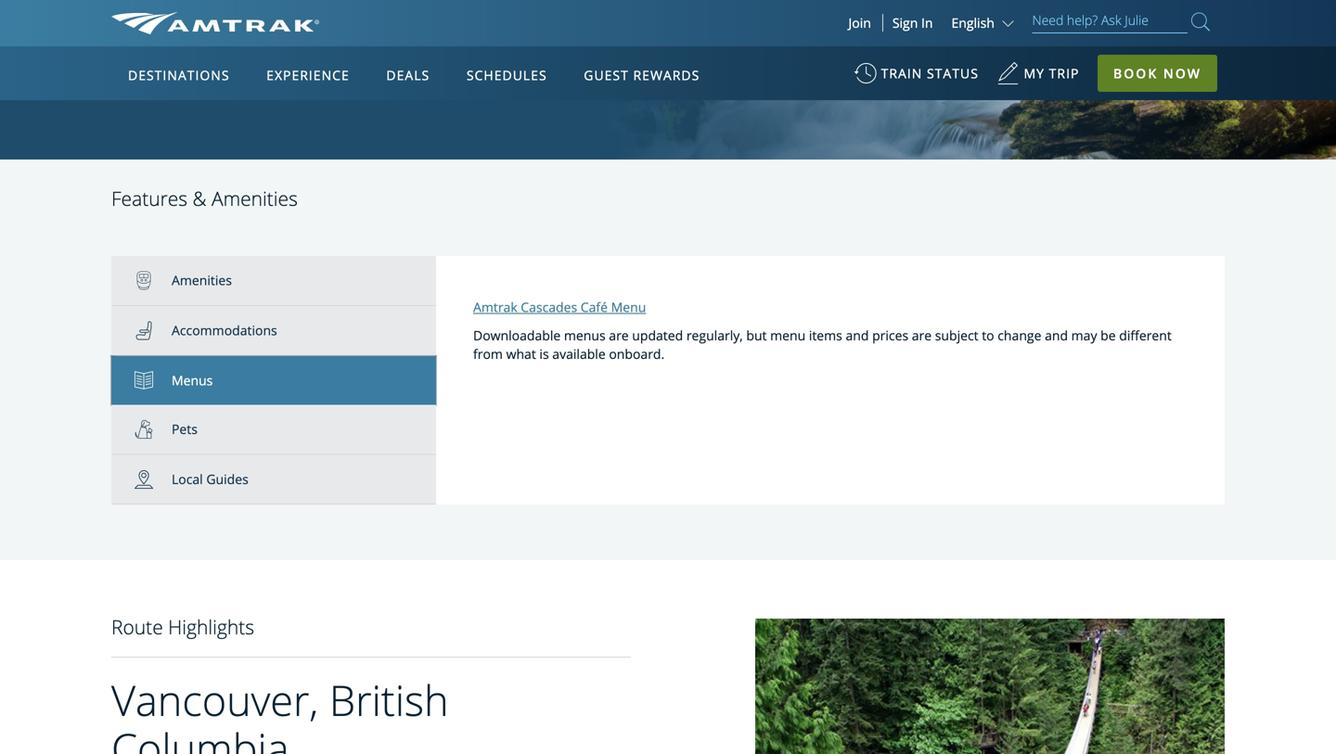 Task type: describe. For each thing, give the bounding box(es) containing it.
pictoral icon for train image
[[135, 272, 172, 290]]

different
[[1120, 326, 1172, 344]]

1 and from the left
[[846, 326, 869, 344]]

british
[[329, 672, 449, 729]]

pictoral icon for local-guides image
[[135, 470, 172, 489]]

train status
[[881, 65, 979, 82]]

route highlights
[[111, 614, 254, 641]]

pictoral icon for menu image
[[135, 371, 172, 390]]

from
[[473, 345, 503, 363]]

my trip button
[[997, 56, 1080, 101]]

be
[[1101, 326, 1116, 344]]

train
[[881, 65, 923, 82]]

may
[[1072, 326, 1098, 344]]

menu
[[611, 299, 646, 316]]

route
[[111, 614, 163, 641]]

deals
[[386, 66, 430, 84]]

search icon image
[[1192, 9, 1210, 34]]

experience button
[[259, 49, 357, 101]]

guest rewards
[[584, 66, 700, 84]]

highlights
[[168, 614, 254, 641]]

accommodations button
[[111, 306, 436, 356]]

downloadable
[[473, 326, 561, 344]]

&
[[193, 185, 207, 212]]

Please enter your search item search field
[[1033, 9, 1188, 33]]

pictoral icon for seat image
[[135, 322, 172, 340]]

amtrak cascades café menu
[[473, 299, 646, 316]]

sign in button
[[893, 14, 933, 32]]

schedules link
[[459, 46, 555, 100]]

local
[[172, 471, 203, 488]]

onboard.
[[609, 345, 665, 363]]

menus
[[172, 372, 213, 389]]

menus list item
[[111, 356, 436, 405]]

destinations button
[[121, 49, 237, 101]]

destinations
[[128, 66, 230, 84]]

regions map image
[[180, 155, 626, 415]]

items
[[809, 326, 843, 344]]

experience
[[267, 66, 350, 84]]

0 vertical spatial amenities
[[212, 185, 298, 212]]

pictoral icon for pets image
[[135, 420, 172, 439]]

accommodations
[[172, 322, 277, 339]]



Task type: locate. For each thing, give the bounding box(es) containing it.
vancouver, british columbia
[[111, 672, 449, 755]]

prices
[[873, 326, 909, 344]]

features & amenities
[[111, 185, 298, 212]]

2 are from the left
[[912, 326, 932, 344]]

change
[[998, 326, 1042, 344]]

pets
[[172, 421, 198, 438]]

is
[[540, 345, 549, 363]]

1 horizontal spatial and
[[1045, 326, 1068, 344]]

0 horizontal spatial are
[[609, 326, 629, 344]]

updated
[[632, 326, 683, 344]]

are up onboard.
[[609, 326, 629, 344]]

guides
[[206, 471, 249, 488]]

local guides
[[172, 471, 249, 488]]

and right items
[[846, 326, 869, 344]]

downloadable menus are updated regularly, but menu items and prices are subject to change and may be different from what is available onboard.
[[473, 326, 1172, 363]]

join
[[849, 14, 871, 32]]

1 are from the left
[[609, 326, 629, 344]]

but
[[747, 326, 767, 344]]

book now button
[[1098, 55, 1218, 92]]

sign
[[893, 14, 918, 32]]

2 and from the left
[[1045, 326, 1068, 344]]

status
[[927, 65, 979, 82]]

english button
[[952, 14, 1019, 32]]

0 horizontal spatial and
[[846, 326, 869, 344]]

amtrak
[[473, 299, 518, 316]]

amenities button
[[111, 256, 436, 306]]

amtrak image
[[111, 12, 319, 34]]

café
[[581, 299, 608, 316]]

1 vertical spatial amenities
[[172, 272, 232, 289]]

schedules
[[467, 66, 547, 84]]

guest
[[584, 66, 629, 84]]

train status link
[[854, 56, 979, 101]]

now
[[1164, 65, 1202, 82]]

are right prices
[[912, 326, 932, 344]]

deals button
[[379, 49, 437, 101]]

application
[[180, 155, 626, 415]]

features
[[111, 185, 188, 212]]

menus button
[[111, 356, 436, 405]]

amtrak cascades café menu link
[[473, 299, 646, 316]]

trip
[[1049, 65, 1080, 82]]

cascades
[[521, 299, 577, 316]]

menu
[[770, 326, 806, 344]]

vancouver,
[[111, 672, 319, 729]]

available
[[553, 345, 606, 363]]

menus
[[564, 326, 606, 344]]

book now
[[1114, 65, 1202, 82]]

columbia
[[111, 720, 289, 755]]

pets button
[[111, 405, 436, 455]]

1 horizontal spatial are
[[912, 326, 932, 344]]

regularly,
[[687, 326, 743, 344]]

guest rewards button
[[577, 49, 708, 101]]

banner
[[0, 0, 1337, 429]]

rewards
[[633, 66, 700, 84]]

my trip
[[1024, 65, 1080, 82]]

amenities
[[212, 185, 298, 212], [172, 272, 232, 289]]

are
[[609, 326, 629, 344], [912, 326, 932, 344]]

and
[[846, 326, 869, 344], [1045, 326, 1068, 344]]

amenities inside button
[[172, 272, 232, 289]]

list containing amenities
[[111, 256, 436, 505]]

english
[[952, 14, 995, 32]]

sign in
[[893, 14, 933, 32]]

amenities right "&" at the top left
[[212, 185, 298, 212]]

local guides button
[[111, 455, 436, 505]]

my
[[1024, 65, 1045, 82]]

what
[[506, 345, 536, 363]]

banner containing join
[[0, 0, 1337, 429]]

list
[[111, 256, 436, 505]]

to
[[982, 326, 995, 344]]

amenities up accommodations
[[172, 272, 232, 289]]

subject
[[935, 326, 979, 344]]

join button
[[838, 14, 883, 32]]

in
[[922, 14, 933, 32]]

book
[[1114, 65, 1159, 82]]

and left may on the right top
[[1045, 326, 1068, 344]]



Task type: vqa. For each thing, say whether or not it's contained in the screenshot.
the top Board
no



